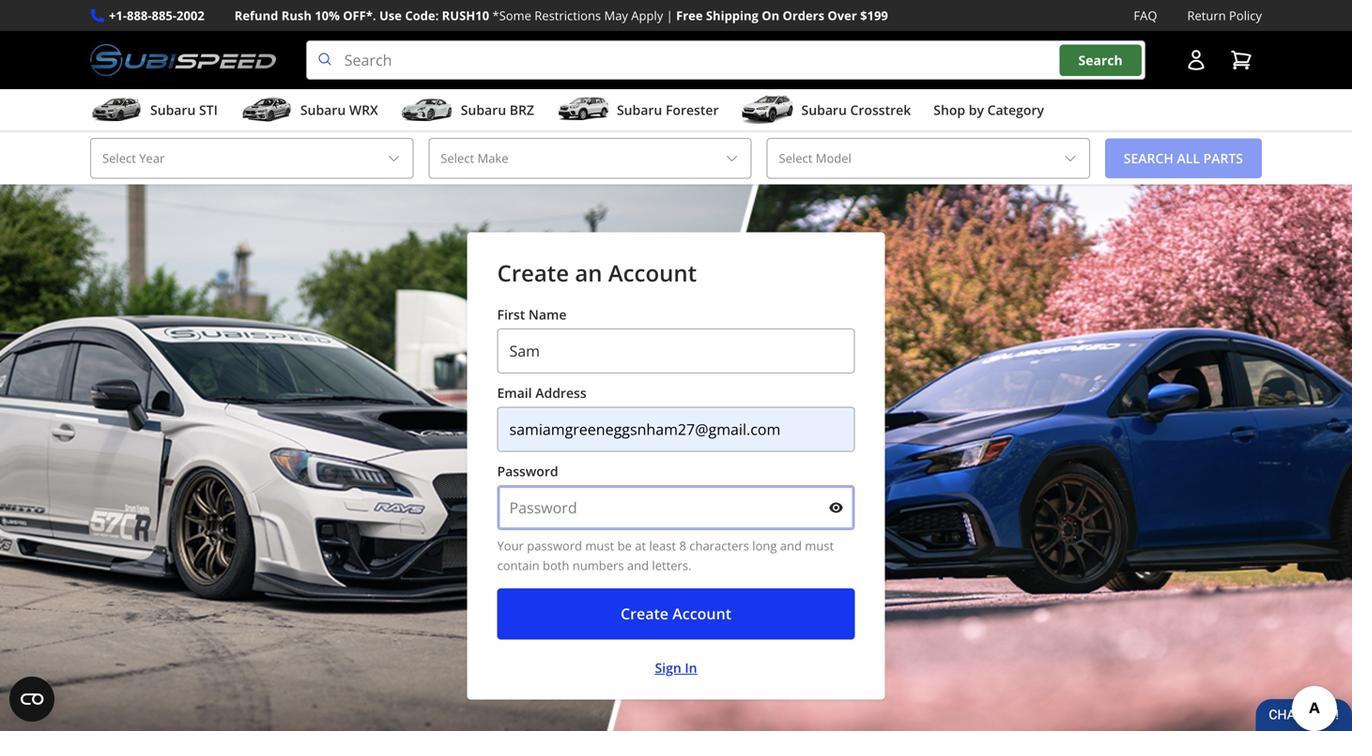 Task type: vqa. For each thing, say whether or not it's contained in the screenshot.
$199
yes



Task type: locate. For each thing, give the bounding box(es) containing it.
search
[[1079, 51, 1123, 69]]

least
[[649, 538, 676, 555]]

subaru
[[150, 101, 196, 119], [300, 101, 346, 119], [461, 101, 506, 119], [617, 101, 662, 119], [802, 101, 847, 119]]

select model image
[[1063, 151, 1078, 166]]

1 subaru from the left
[[150, 101, 196, 119]]

subaru sti
[[150, 101, 218, 119]]

characters
[[690, 538, 749, 555]]

3 subaru from the left
[[461, 101, 506, 119]]

Select Make button
[[428, 138, 752, 179]]

create
[[497, 258, 569, 288], [621, 604, 669, 624]]

create down letters.
[[621, 604, 669, 624]]

and right long
[[780, 538, 802, 555]]

0 vertical spatial create
[[497, 258, 569, 288]]

subaru for subaru sti
[[150, 101, 196, 119]]

must up numbers
[[585, 538, 614, 555]]

1 vertical spatial create
[[621, 604, 669, 624]]

account
[[608, 258, 697, 288], [673, 604, 732, 624]]

must
[[585, 538, 614, 555], [805, 538, 834, 555]]

subaru brz button
[[401, 93, 534, 131]]

subaru left brz on the left
[[461, 101, 506, 119]]

0 vertical spatial and
[[780, 538, 802, 555]]

a subaru sti thumbnail image image
[[90, 96, 143, 124]]

1 horizontal spatial create
[[621, 604, 669, 624]]

|
[[666, 7, 673, 24]]

10%
[[315, 7, 340, 24]]

account up in
[[673, 604, 732, 624]]

2 must from the left
[[805, 538, 834, 555]]

subaru for subaru forester
[[617, 101, 662, 119]]

and
[[780, 538, 802, 555], [627, 558, 649, 575]]

both
[[543, 558, 569, 575]]

subaru left sti
[[150, 101, 196, 119]]

Password password field
[[497, 486, 855, 531]]

a subaru forester thumbnail image image
[[557, 96, 609, 124]]

4 subaru from the left
[[617, 101, 662, 119]]

create for create an account
[[497, 258, 569, 288]]

toggle password visibility image
[[829, 501, 844, 516]]

search button
[[1060, 44, 1142, 76]]

free
[[676, 7, 703, 24]]

subaru brz
[[461, 101, 534, 119]]

orders
[[783, 7, 825, 24]]

create up first name
[[497, 258, 569, 288]]

account right an
[[608, 258, 697, 288]]

subaru left forester
[[617, 101, 662, 119]]

2002
[[177, 7, 204, 24]]

subaru left wrx at top
[[300, 101, 346, 119]]

subaru for subaru wrx
[[300, 101, 346, 119]]

and down at on the bottom of the page
[[627, 558, 649, 575]]

sign
[[655, 659, 682, 677]]

address
[[536, 384, 587, 402]]

2 subaru from the left
[[300, 101, 346, 119]]

select year image
[[386, 151, 401, 166]]

+1-888-885-2002 link
[[109, 6, 204, 25]]

1 vertical spatial account
[[673, 604, 732, 624]]

0 horizontal spatial and
[[627, 558, 649, 575]]

First Name text field
[[497, 329, 855, 374]]

1 horizontal spatial must
[[805, 538, 834, 555]]

0 horizontal spatial create
[[497, 258, 569, 288]]

email address
[[497, 384, 587, 402]]

subaru inside dropdown button
[[802, 101, 847, 119]]

create inside 'button'
[[621, 604, 669, 624]]

0 vertical spatial account
[[608, 258, 697, 288]]

subaru right a subaru crosstrek thumbnail image
[[802, 101, 847, 119]]

a subaru brz thumbnail image image
[[401, 96, 453, 124]]

subaru crosstrek
[[802, 101, 911, 119]]

account inside 'button'
[[673, 604, 732, 624]]

crosstrek
[[850, 101, 911, 119]]

0 horizontal spatial must
[[585, 538, 614, 555]]

letters.
[[652, 558, 692, 575]]

shipping
[[706, 7, 759, 24]]

faq
[[1134, 7, 1157, 24]]

5 subaru from the left
[[802, 101, 847, 119]]

refund rush 10% off*. use code: rush10 *some restrictions may apply | free shipping on orders over $199
[[235, 7, 888, 24]]

password
[[527, 538, 582, 555]]

subaru wrx button
[[240, 93, 378, 131]]

numbers
[[573, 558, 624, 575]]

return
[[1188, 7, 1226, 24]]

must down toggle password visibility image
[[805, 538, 834, 555]]

by
[[969, 101, 984, 119]]

apply
[[631, 7, 663, 24]]

long
[[752, 538, 777, 555]]

subaru for subaru crosstrek
[[802, 101, 847, 119]]

faq link
[[1134, 6, 1157, 25]]

shop by category
[[934, 101, 1044, 119]]



Task type: describe. For each thing, give the bounding box(es) containing it.
in
[[685, 659, 697, 677]]

search input field
[[306, 41, 1146, 80]]

return policy
[[1188, 7, 1262, 24]]

subaru forester button
[[557, 93, 719, 131]]

forester
[[666, 101, 719, 119]]

subispeed logo image
[[90, 41, 276, 80]]

off*.
[[343, 7, 376, 24]]

name
[[529, 306, 567, 324]]

first name
[[497, 306, 567, 324]]

on
[[762, 7, 780, 24]]

first
[[497, 306, 525, 324]]

brz
[[510, 101, 534, 119]]

email
[[497, 384, 532, 402]]

be
[[618, 538, 632, 555]]

create account
[[621, 604, 732, 624]]

contain
[[497, 558, 540, 575]]

subaru crosstrek button
[[741, 93, 911, 131]]

$199
[[860, 7, 888, 24]]

restrictions
[[535, 7, 601, 24]]

create account button
[[497, 589, 855, 640]]

888-
[[127, 7, 152, 24]]

subaru forester
[[617, 101, 719, 119]]

shop by category button
[[934, 93, 1044, 131]]

your
[[497, 538, 524, 555]]

button image
[[1185, 49, 1208, 71]]

may
[[604, 7, 628, 24]]

select make image
[[725, 151, 740, 166]]

sign in
[[655, 659, 697, 677]]

+1-
[[109, 7, 127, 24]]

password
[[497, 463, 558, 480]]

return policy link
[[1188, 6, 1262, 25]]

Select Model button
[[767, 138, 1090, 179]]

8
[[679, 538, 686, 555]]

a subaru crosstrek thumbnail image image
[[741, 96, 794, 124]]

wrx
[[349, 101, 378, 119]]

code:
[[405, 7, 439, 24]]

open widget image
[[9, 677, 54, 722]]

+1-888-885-2002
[[109, 7, 204, 24]]

a collage of action shots of vehicles image
[[0, 185, 1352, 732]]

at
[[635, 538, 646, 555]]

create an account
[[497, 258, 697, 288]]

category
[[988, 101, 1044, 119]]

an
[[575, 258, 602, 288]]

*some
[[493, 7, 531, 24]]

subaru wrx
[[300, 101, 378, 119]]

refund
[[235, 7, 278, 24]]

policy
[[1229, 7, 1262, 24]]

Select Year button
[[90, 138, 413, 179]]

sti
[[199, 101, 218, 119]]

1 horizontal spatial and
[[780, 538, 802, 555]]

create for create account
[[621, 604, 669, 624]]

rush10
[[442, 7, 489, 24]]

a subaru wrx thumbnail image image
[[240, 96, 293, 124]]

subaru for subaru brz
[[461, 101, 506, 119]]

over
[[828, 7, 857, 24]]

Email Address text field
[[497, 407, 855, 452]]

use
[[379, 7, 402, 24]]

shop
[[934, 101, 966, 119]]

subaru sti button
[[90, 93, 218, 131]]

rush
[[281, 7, 312, 24]]

sign in link
[[655, 659, 697, 678]]

1 vertical spatial and
[[627, 558, 649, 575]]

885-
[[152, 7, 177, 24]]

1 must from the left
[[585, 538, 614, 555]]

your password must be at least 8 characters long and must contain both numbers and letters.
[[497, 538, 834, 575]]



